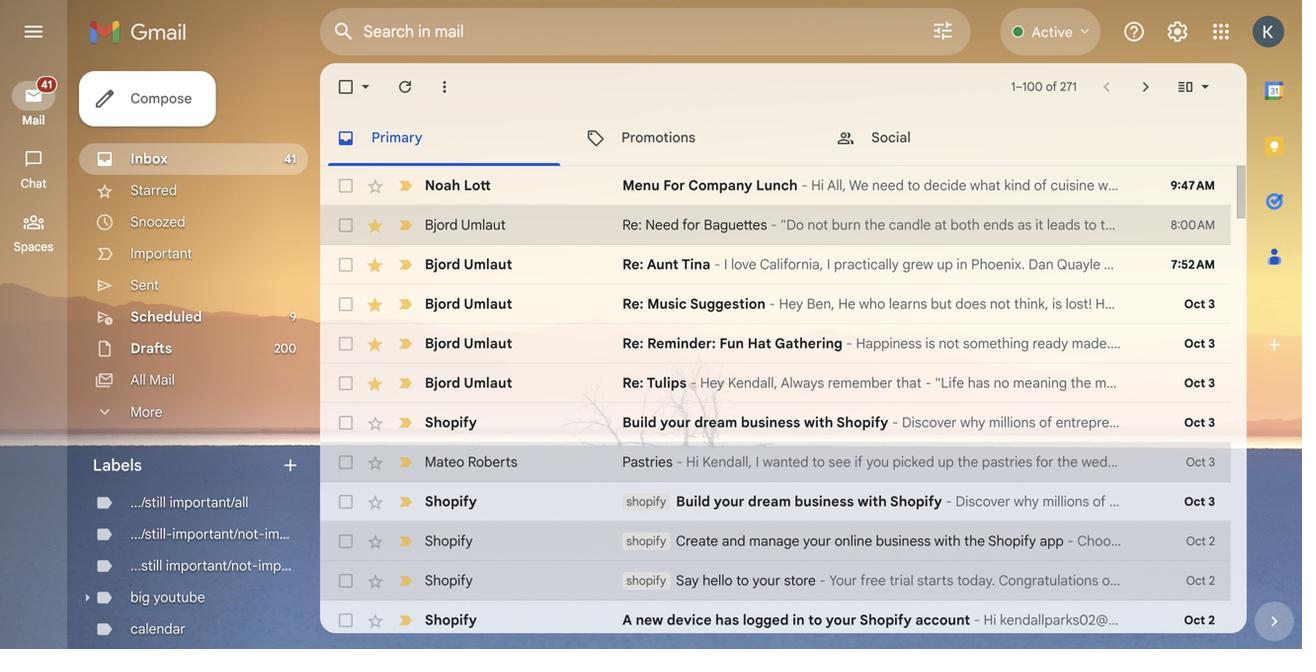 Task type: vqa. For each thing, say whether or not it's contained in the screenshot.


Task type: describe. For each thing, give the bounding box(es) containing it.
your left store
[[753, 572, 781, 590]]

bjord for re: reminder: fun hat gathering -
[[425, 335, 461, 352]]

bjord umlaut for re: tulips
[[425, 375, 513, 392]]

starred
[[130, 182, 177, 199]]

pastries - hi kendall, i wanted to see if you picked up the pastries for the wedding tomorrow. best, mateo
[[623, 454, 1281, 471]]

big
[[130, 589, 150, 606]]

important according to google magic. switch for a new device has logged in to your shopify account
[[395, 611, 415, 631]]

main menu image
[[22, 20, 45, 43]]

big youtube link
[[130, 589, 205, 606]]

company
[[689, 177, 753, 194]]

a
[[623, 612, 632, 629]]

noah
[[425, 177, 461, 194]]

7:52 am
[[1172, 257, 1216, 272]]

1 horizontal spatial build
[[676, 493, 711, 510]]

primary
[[372, 129, 423, 146]]

important/all
[[170, 494, 249, 511]]

suggestion
[[690, 296, 766, 313]]

1 vertical spatial business
[[795, 493, 854, 510]]

gathering
[[775, 335, 843, 352]]

youtube
[[154, 589, 205, 606]]

10 row from the top
[[320, 522, 1231, 561]]

spaces heading
[[0, 239, 67, 255]]

navigation containing mail
[[0, 63, 69, 649]]

the left the app
[[965, 533, 985, 550]]

scheduled
[[130, 308, 202, 326]]

umlaut for re: reminder: fun hat gathering
[[464, 335, 513, 352]]

.../still-important/not-important
[[130, 526, 326, 543]]

manage
[[749, 533, 800, 550]]

hi
[[686, 454, 699, 471]]

store
[[784, 572, 816, 590]]

advanced search options image
[[923, 11, 963, 50]]

3 row from the top
[[320, 245, 1231, 285]]

shopify say hello to your store -
[[627, 572, 830, 590]]

older image
[[1137, 77, 1156, 97]]

music
[[647, 296, 687, 313]]

important
[[130, 245, 192, 262]]

to for wanted
[[813, 454, 825, 471]]

1 vertical spatial 41
[[284, 152, 296, 167]]

picked
[[893, 454, 935, 471]]

3 for re: reminder: fun hat gathering -
[[1209, 337, 1216, 351]]

oct for re: tulips -
[[1185, 376, 1206, 391]]

bjord umlaut for re: need for baguettes
[[425, 216, 506, 234]]

re: music suggestion -
[[623, 296, 779, 313]]

starred link
[[130, 182, 177, 199]]

2 vertical spatial business
[[876, 533, 931, 550]]

wanted
[[763, 454, 809, 471]]

1
[[1012, 80, 1016, 94]]

- right gathering
[[846, 335, 853, 352]]

4 important mainly because you often read messages with this label. switch from the top
[[395, 532, 415, 551]]

0 horizontal spatial with
[[804, 414, 834, 431]]

spaces
[[14, 240, 53, 255]]

scheduled link
[[130, 308, 202, 326]]

4 row from the top
[[320, 285, 1231, 324]]

mateo roberts
[[425, 454, 518, 471]]

more
[[130, 403, 163, 421]]

oct for a new device has logged in to your shopify account -
[[1185, 613, 1206, 628]]

snoozed link
[[130, 213, 185, 231]]

oct 2 for business
[[1187, 534, 1216, 549]]

build your dream business with shopify -
[[623, 414, 902, 431]]

best,
[[1206, 454, 1238, 471]]

200
[[274, 341, 297, 356]]

all mail
[[130, 372, 175, 389]]

chat heading
[[0, 176, 67, 192]]

to for in
[[809, 612, 823, 629]]

you
[[867, 454, 889, 471]]

drafts link
[[130, 340, 172, 357]]

app
[[1040, 533, 1064, 550]]

primary tab
[[320, 111, 568, 166]]

a new device has logged in to your shopify account -
[[623, 612, 984, 629]]

calendar link
[[130, 621, 185, 638]]

1 100 of 271
[[1012, 80, 1077, 94]]

and
[[722, 533, 746, 550]]

3 for build your dream business with shopify -
[[1209, 416, 1216, 430]]

important according to google magic. switch for menu for company lunch
[[395, 176, 415, 196]]

2 mateo from the left
[[1242, 454, 1281, 471]]

1 horizontal spatial for
[[1036, 454, 1054, 471]]

noah lott
[[425, 177, 491, 194]]

100
[[1023, 80, 1043, 94]]

Search in mail search field
[[320, 8, 971, 55]]

say
[[676, 572, 699, 590]]

7 row from the top
[[320, 403, 1231, 443]]

your down kendall,
[[714, 493, 745, 510]]

shopify create and manage your online business with the shopify app -
[[627, 533, 1078, 550]]

...still
[[130, 557, 162, 575]]

has
[[716, 612, 740, 629]]

new
[[636, 612, 664, 629]]

up
[[938, 454, 954, 471]]

logged
[[743, 612, 789, 629]]

important/not- for ...still
[[166, 557, 258, 575]]

in
[[793, 612, 805, 629]]

oct for pastries - hi kendall, i wanted to see if you picked up the pastries for the wedding tomorrow. best, mateo
[[1187, 455, 1206, 470]]

re: reminder: fun hat gathering -
[[623, 335, 856, 352]]

your left the online
[[803, 533, 831, 550]]

0 horizontal spatial for
[[683, 216, 700, 234]]

chat
[[21, 176, 46, 191]]

lunch
[[756, 177, 798, 194]]

social
[[872, 129, 911, 146]]

toggle split pane mode image
[[1176, 77, 1196, 97]]

9:47 am
[[1171, 178, 1216, 193]]

3 important according to google magic. switch from the top
[[395, 492, 415, 512]]

2 vertical spatial with
[[935, 533, 961, 550]]

3 for pastries - hi kendall, i wanted to see if you picked up the pastries for the wedding tomorrow. best, mateo
[[1209, 455, 1216, 470]]

sent link
[[130, 277, 159, 294]]

1 horizontal spatial dream
[[748, 493, 791, 510]]

3 for re: tulips -
[[1209, 376, 1216, 391]]

main content containing primary
[[320, 63, 1281, 649]]

shopify for build
[[627, 495, 666, 509]]

labels heading
[[93, 456, 281, 475]]

baguettes
[[704, 216, 767, 234]]

mail heading
[[0, 113, 67, 128]]

oct 3 for build your dream business with shopify -
[[1185, 416, 1216, 430]]

pastries
[[623, 454, 673, 471]]

271
[[1061, 80, 1077, 94]]

0 horizontal spatial dream
[[695, 414, 738, 431]]

oct for re: music suggestion -
[[1185, 297, 1206, 312]]

shopify build your dream business with shopify -
[[627, 493, 956, 510]]

menu
[[623, 177, 660, 194]]

device
[[667, 612, 712, 629]]

roberts
[[468, 454, 518, 471]]

important link
[[130, 245, 192, 262]]

2 vertical spatial oct 2
[[1185, 613, 1216, 628]]



Task type: locate. For each thing, give the bounding box(es) containing it.
re: for re: reminder: fun hat gathering -
[[623, 335, 644, 352]]

support image
[[1123, 20, 1146, 43]]

for right need
[[683, 216, 700, 234]]

hello
[[703, 572, 733, 590]]

row down baguettes
[[320, 245, 1231, 285]]

shopify down pastries
[[627, 495, 666, 509]]

wedding
[[1082, 454, 1136, 471]]

- right tulips
[[691, 375, 697, 392]]

with up the see in the right of the page
[[804, 414, 834, 431]]

oct 2 for -
[[1187, 574, 1216, 589]]

1 3 from the top
[[1209, 297, 1216, 312]]

1 row from the top
[[320, 166, 1231, 206]]

row down store
[[320, 601, 1231, 640]]

tina
[[682, 256, 711, 273]]

important/not-
[[172, 526, 265, 543], [166, 557, 258, 575]]

oct 2
[[1187, 534, 1216, 549], [1187, 574, 1216, 589], [1185, 613, 1216, 628]]

to right hello
[[737, 572, 749, 590]]

1 horizontal spatial with
[[858, 493, 887, 510]]

build down the hi
[[676, 493, 711, 510]]

2 vertical spatial 2
[[1209, 613, 1216, 628]]

big youtube
[[130, 589, 205, 606]]

lott
[[464, 177, 491, 194]]

re: for re: tulips -
[[623, 375, 644, 392]]

- right store
[[820, 572, 826, 590]]

mail inside heading
[[22, 113, 45, 128]]

0 vertical spatial mail
[[22, 113, 45, 128]]

3 for re: music suggestion -
[[1209, 297, 1216, 312]]

shopify for say
[[627, 574, 666, 589]]

41 link
[[12, 76, 57, 111]]

2 3 from the top
[[1209, 337, 1216, 351]]

1 vertical spatial with
[[858, 493, 887, 510]]

important according to google magic. switch
[[395, 176, 415, 196], [395, 453, 415, 472], [395, 492, 415, 512], [395, 611, 415, 631]]

shopify for create
[[627, 534, 666, 549]]

-
[[802, 177, 808, 194], [771, 216, 777, 234], [714, 256, 721, 273], [769, 296, 776, 313], [846, 335, 853, 352], [691, 375, 697, 392], [892, 414, 899, 431], [677, 454, 683, 471], [946, 493, 952, 510], [1068, 533, 1074, 550], [820, 572, 826, 590], [974, 612, 981, 629]]

.../still important/all
[[130, 494, 249, 511]]

row up "shopify build your dream business with shopify -"
[[320, 443, 1281, 482]]

3 re: from the top
[[623, 296, 644, 313]]

compose
[[130, 90, 192, 107]]

bjord umlaut for re: reminder: fun hat gathering
[[425, 335, 513, 352]]

important/not- for .../still-
[[172, 526, 265, 543]]

more button
[[79, 396, 308, 428]]

i
[[756, 454, 759, 471]]

1 re: from the top
[[623, 216, 642, 234]]

2 bjord umlaut from the top
[[425, 256, 513, 273]]

oct 3 for pastries - hi kendall, i wanted to see if you picked up the pastries for the wedding tomorrow. best, mateo
[[1187, 455, 1216, 470]]

- right baguettes
[[771, 216, 777, 234]]

1 important mainly because it was sent directly to you. switch from the top
[[395, 215, 415, 235]]

important for .../still-important/not-important
[[265, 526, 326, 543]]

business down the see in the right of the page
[[795, 493, 854, 510]]

2 horizontal spatial with
[[935, 533, 961, 550]]

hat
[[748, 335, 772, 352]]

important mainly because you often read messages with this label. switch for re: aunt tina
[[395, 255, 415, 275]]

to left the see in the right of the page
[[813, 454, 825, 471]]

bjord umlaut for re: aunt tina
[[425, 256, 513, 273]]

2 re: from the top
[[623, 256, 644, 273]]

bjord for re: music suggestion -
[[425, 296, 461, 313]]

- right lunch
[[802, 177, 808, 194]]

promotions
[[622, 129, 696, 146]]

labels
[[93, 456, 142, 475]]

drafts
[[130, 340, 172, 357]]

important for ...still important/not-important
[[258, 557, 320, 575]]

with down you
[[858, 493, 887, 510]]

1 vertical spatial shopify
[[627, 534, 666, 549]]

- up hat
[[769, 296, 776, 313]]

to right in
[[809, 612, 823, 629]]

1 vertical spatial important mainly because it was sent directly to you. switch
[[395, 334, 415, 354]]

2 vertical spatial to
[[809, 612, 823, 629]]

6 row from the top
[[320, 364, 1231, 403]]

2 important mainly because you often read messages with this label. switch from the top
[[395, 295, 415, 314]]

0 vertical spatial with
[[804, 414, 834, 431]]

.../still important/all link
[[130, 494, 249, 511]]

- right "account"
[[974, 612, 981, 629]]

5 important mainly because you often read messages with this label. switch from the top
[[395, 571, 415, 591]]

3 shopify from the top
[[627, 574, 666, 589]]

0 horizontal spatial build
[[623, 414, 657, 431]]

re: left "reminder:"
[[623, 335, 644, 352]]

8:00 am
[[1171, 218, 1216, 233]]

important down .../still-important/not-important
[[258, 557, 320, 575]]

1 horizontal spatial mateo
[[1242, 454, 1281, 471]]

2 for -
[[1209, 574, 1216, 589]]

9 row from the top
[[320, 482, 1231, 522]]

5 3 from the top
[[1209, 455, 1216, 470]]

0 vertical spatial 2
[[1209, 534, 1216, 549]]

0 vertical spatial 41
[[41, 78, 52, 91]]

1 vertical spatial important
[[258, 557, 320, 575]]

...still important/not-important link
[[130, 557, 320, 575]]

re: tulips -
[[623, 375, 700, 392]]

shopify inside shopify say hello to your store -
[[627, 574, 666, 589]]

9
[[290, 310, 297, 325]]

1 bjord from the top
[[425, 216, 458, 234]]

1 vertical spatial to
[[737, 572, 749, 590]]

41
[[41, 78, 52, 91], [284, 152, 296, 167]]

3 3 from the top
[[1209, 376, 1216, 391]]

umlaut for re: music suggestion
[[464, 296, 513, 313]]

of
[[1046, 80, 1057, 94]]

need
[[646, 216, 679, 234]]

oct 3 for re: reminder: fun hat gathering -
[[1185, 337, 1216, 351]]

row up build your dream business with shopify -
[[320, 364, 1231, 403]]

create
[[676, 533, 719, 550]]

bjord umlaut
[[425, 216, 506, 234], [425, 256, 513, 273], [425, 296, 513, 313], [425, 335, 513, 352], [425, 375, 513, 392]]

4 re: from the top
[[623, 335, 644, 352]]

umlaut for re: need for baguettes
[[461, 216, 506, 234]]

business right the online
[[876, 533, 931, 550]]

important mainly because you often read messages with this label. switch for re: music suggestion
[[395, 295, 415, 314]]

0 vertical spatial shopify
[[627, 495, 666, 509]]

.../still
[[130, 494, 166, 511]]

important according to google magic. switch for pastries
[[395, 453, 415, 472]]

for
[[664, 177, 685, 194]]

re: for re: aunt tina -
[[623, 256, 644, 273]]

online
[[835, 533, 873, 550]]

dream up manage
[[748, 493, 791, 510]]

1 shopify from the top
[[627, 495, 666, 509]]

your down tulips
[[660, 414, 691, 431]]

0 vertical spatial build
[[623, 414, 657, 431]]

for
[[683, 216, 700, 234], [1036, 454, 1054, 471]]

2
[[1209, 534, 1216, 549], [1209, 574, 1216, 589], [1209, 613, 1216, 628]]

re: need for baguettes -
[[623, 216, 781, 234]]

3 bjord umlaut from the top
[[425, 296, 513, 313]]

tab list up lunch
[[320, 111, 1247, 166]]

bjord for re: tulips -
[[425, 375, 461, 392]]

main content
[[320, 63, 1281, 649]]

re: for re: need for baguettes -
[[623, 216, 642, 234]]

build up pastries
[[623, 414, 657, 431]]

row down lunch
[[320, 206, 1231, 245]]

- up picked
[[892, 414, 899, 431]]

1 mateo from the left
[[425, 454, 465, 471]]

2 important according to google magic. switch from the top
[[395, 453, 415, 472]]

calendar
[[130, 621, 185, 638]]

3
[[1209, 297, 1216, 312], [1209, 337, 1216, 351], [1209, 376, 1216, 391], [1209, 416, 1216, 430], [1209, 455, 1216, 470], [1209, 495, 1216, 509]]

shopify
[[627, 495, 666, 509], [627, 534, 666, 549], [627, 574, 666, 589]]

mail right all
[[149, 372, 175, 389]]

tulips
[[647, 375, 687, 392]]

re:
[[623, 216, 642, 234], [623, 256, 644, 273], [623, 296, 644, 313], [623, 335, 644, 352], [623, 375, 644, 392]]

3 2 from the top
[[1209, 613, 1216, 628]]

4 important according to google magic. switch from the top
[[395, 611, 415, 631]]

.../still-important/not-important link
[[130, 526, 326, 543]]

4 3 from the top
[[1209, 416, 1216, 430]]

0 vertical spatial business
[[741, 414, 801, 431]]

2 vertical spatial shopify
[[627, 574, 666, 589]]

important/not- up the ...still important/not-important
[[172, 526, 265, 543]]

row containing mateo roberts
[[320, 443, 1281, 482]]

shopify up new
[[627, 574, 666, 589]]

mateo left the roberts
[[425, 454, 465, 471]]

the
[[958, 454, 979, 471], [1058, 454, 1078, 471], [965, 533, 985, 550]]

- left the hi
[[677, 454, 683, 471]]

oct for re: reminder: fun hat gathering -
[[1185, 337, 1206, 351]]

2 shopify from the top
[[627, 534, 666, 549]]

1 bjord umlaut from the top
[[425, 216, 506, 234]]

0 vertical spatial important
[[265, 526, 326, 543]]

2 important mainly because it was sent directly to you. switch from the top
[[395, 334, 415, 354]]

0 horizontal spatial 41
[[41, 78, 52, 91]]

important mainly because you often read messages with this label. switch
[[395, 255, 415, 275], [395, 295, 415, 314], [395, 413, 415, 433], [395, 532, 415, 551], [395, 571, 415, 591]]

dream up kendall,
[[695, 414, 738, 431]]

your right in
[[826, 612, 857, 629]]

bjord umlaut for re: music suggestion
[[425, 296, 513, 313]]

inbox
[[130, 150, 168, 168]]

re: left need
[[623, 216, 642, 234]]

business up the i
[[741, 414, 801, 431]]

2 bjord from the top
[[425, 256, 461, 273]]

5 bjord umlaut from the top
[[425, 375, 513, 392]]

0 vertical spatial important/not-
[[172, 526, 265, 543]]

row down suggestion
[[320, 324, 1231, 364]]

the left wedding
[[1058, 454, 1078, 471]]

tomorrow.
[[1139, 454, 1203, 471]]

for right pastries
[[1036, 454, 1054, 471]]

with
[[804, 414, 834, 431], [858, 493, 887, 510], [935, 533, 961, 550]]

2 2 from the top
[[1209, 574, 1216, 589]]

row down manage
[[320, 561, 1231, 601]]

reminder:
[[647, 335, 716, 352]]

re: left "music" at the top of the page
[[623, 296, 644, 313]]

see
[[829, 454, 851, 471]]

build
[[623, 414, 657, 431], [676, 493, 711, 510]]

5 bjord from the top
[[425, 375, 461, 392]]

re: left tulips
[[623, 375, 644, 392]]

0 vertical spatial for
[[683, 216, 700, 234]]

row up hat
[[320, 285, 1231, 324]]

umlaut for re: tulips
[[464, 375, 513, 392]]

- down pastries - hi kendall, i wanted to see if you picked up the pastries for the wedding tomorrow. best, mateo
[[946, 493, 952, 510]]

dream
[[695, 414, 738, 431], [748, 493, 791, 510]]

5 row from the top
[[320, 324, 1231, 364]]

4 bjord from the top
[[425, 335, 461, 352]]

row down "shopify build your dream business with shopify -"
[[320, 522, 1231, 561]]

promotions tab
[[570, 111, 819, 166]]

row containing noah lott
[[320, 166, 1231, 206]]

mateo right "best,"
[[1242, 454, 1281, 471]]

0 vertical spatial important mainly because it was sent directly to you. switch
[[395, 215, 415, 235]]

12 row from the top
[[320, 601, 1231, 640]]

shopify inside "shopify build your dream business with shopify -"
[[627, 495, 666, 509]]

...still important/not-important
[[130, 557, 320, 575]]

41 inside 41 link
[[41, 78, 52, 91]]

bjord for re: aunt tina -
[[425, 256, 461, 273]]

2 vertical spatial important mainly because it was sent directly to you. switch
[[395, 374, 415, 393]]

0 horizontal spatial mail
[[22, 113, 45, 128]]

1 vertical spatial for
[[1036, 454, 1054, 471]]

3 bjord from the top
[[425, 296, 461, 313]]

mail
[[22, 113, 45, 128], [149, 372, 175, 389]]

navigation
[[0, 63, 69, 649]]

.../still-
[[130, 526, 172, 543]]

2 row from the top
[[320, 206, 1231, 245]]

1 important mainly because you often read messages with this label. switch from the top
[[395, 255, 415, 275]]

re: aunt tina -
[[623, 256, 724, 273]]

important mainly because you often read messages with this label. switch for build your dream business with shopify
[[395, 413, 415, 433]]

oct 3 for re: music suggestion -
[[1185, 297, 1216, 312]]

search in mail image
[[326, 14, 362, 49]]

0 horizontal spatial mateo
[[425, 454, 465, 471]]

Search in mail text field
[[364, 22, 876, 42]]

mail down 41 link
[[22, 113, 45, 128]]

11 row from the top
[[320, 561, 1231, 601]]

- right tina at the top of the page
[[714, 256, 721, 273]]

- right the app
[[1068, 533, 1074, 550]]

row up wanted
[[320, 403, 1231, 443]]

0 vertical spatial oct 2
[[1187, 534, 1216, 549]]

5 re: from the top
[[623, 375, 644, 392]]

1 vertical spatial oct 2
[[1187, 574, 1216, 589]]

mateo
[[425, 454, 465, 471], [1242, 454, 1281, 471]]

important up the ...still important/not-important
[[265, 526, 326, 543]]

bjord
[[425, 216, 458, 234], [425, 256, 461, 273], [425, 296, 461, 313], [425, 335, 461, 352], [425, 375, 461, 392]]

re: left aunt
[[623, 256, 644, 273]]

shopify inside shopify create and manage your online business with the shopify app -
[[627, 534, 666, 549]]

important mainly because it was sent directly to you. switch for re: need for baguettes
[[395, 215, 415, 235]]

2 for business
[[1209, 534, 1216, 549]]

1 important according to google magic. switch from the top
[[395, 176, 415, 196]]

1 horizontal spatial mail
[[149, 372, 175, 389]]

with down up
[[935, 533, 961, 550]]

3 important mainly because it was sent directly to you. switch from the top
[[395, 374, 415, 393]]

1 vertical spatial dream
[[748, 493, 791, 510]]

1 vertical spatial build
[[676, 493, 711, 510]]

settings image
[[1166, 20, 1190, 43]]

tab list containing primary
[[320, 111, 1247, 166]]

3 important mainly because you often read messages with this label. switch from the top
[[395, 413, 415, 433]]

umlaut for re: aunt tina
[[464, 256, 513, 273]]

row up baguettes
[[320, 166, 1231, 206]]

tab list
[[1247, 63, 1303, 578], [320, 111, 1247, 166]]

all
[[130, 372, 146, 389]]

shopify
[[425, 414, 477, 431], [837, 414, 889, 431], [425, 493, 477, 510], [890, 493, 943, 510], [425, 533, 473, 550], [989, 533, 1037, 550], [425, 572, 473, 590], [425, 612, 477, 629], [860, 612, 912, 629]]

fun
[[720, 335, 744, 352]]

if
[[855, 454, 863, 471]]

1 vertical spatial mail
[[149, 372, 175, 389]]

tab list right the 7:52 am on the right of the page
[[1247, 63, 1303, 578]]

bjord for re: need for baguettes -
[[425, 216, 458, 234]]

oct 3 for re: tulips -
[[1185, 376, 1216, 391]]

8 row from the top
[[320, 443, 1281, 482]]

important mainly because it was sent directly to you. switch for re: tulips
[[395, 374, 415, 393]]

re: for re: music suggestion -
[[623, 296, 644, 313]]

6 3 from the top
[[1209, 495, 1216, 509]]

refresh image
[[395, 77, 415, 97]]

important mainly because it was sent directly to you. switch for re: reminder: fun hat gathering
[[395, 334, 415, 354]]

the right up
[[958, 454, 979, 471]]

1 horizontal spatial 41
[[284, 152, 296, 167]]

1 2 from the top
[[1209, 534, 1216, 549]]

1 vertical spatial 2
[[1209, 574, 1216, 589]]

pastries
[[982, 454, 1033, 471]]

oct 3
[[1185, 297, 1216, 312], [1185, 337, 1216, 351], [1185, 376, 1216, 391], [1185, 416, 1216, 430], [1187, 455, 1216, 470], [1185, 495, 1216, 509]]

4 bjord umlaut from the top
[[425, 335, 513, 352]]

0 vertical spatial to
[[813, 454, 825, 471]]

inbox link
[[130, 150, 168, 168]]

important mainly because it was sent directly to you. switch
[[395, 215, 415, 235], [395, 334, 415, 354], [395, 374, 415, 393]]

row up manage
[[320, 482, 1231, 522]]

compose button
[[79, 71, 216, 127]]

kendall,
[[703, 454, 752, 471]]

shopify left create at the bottom
[[627, 534, 666, 549]]

1 vertical spatial important/not-
[[166, 557, 258, 575]]

important/not- down the .../still-important/not-important link
[[166, 557, 258, 575]]

menu for company lunch -
[[623, 177, 812, 194]]

oct for build your dream business with shopify -
[[1185, 416, 1206, 430]]

snoozed
[[130, 213, 185, 231]]

0 vertical spatial dream
[[695, 414, 738, 431]]

row
[[320, 166, 1231, 206], [320, 206, 1231, 245], [320, 245, 1231, 285], [320, 285, 1231, 324], [320, 324, 1231, 364], [320, 364, 1231, 403], [320, 403, 1231, 443], [320, 443, 1281, 482], [320, 482, 1231, 522], [320, 522, 1231, 561], [320, 561, 1231, 601], [320, 601, 1231, 640]]

umlaut
[[461, 216, 506, 234], [464, 256, 513, 273], [464, 296, 513, 313], [464, 335, 513, 352], [464, 375, 513, 392]]

your
[[660, 414, 691, 431], [714, 493, 745, 510], [803, 533, 831, 550], [753, 572, 781, 590], [826, 612, 857, 629]]

social tab
[[820, 111, 1069, 166]]

gmail image
[[89, 12, 197, 51]]



